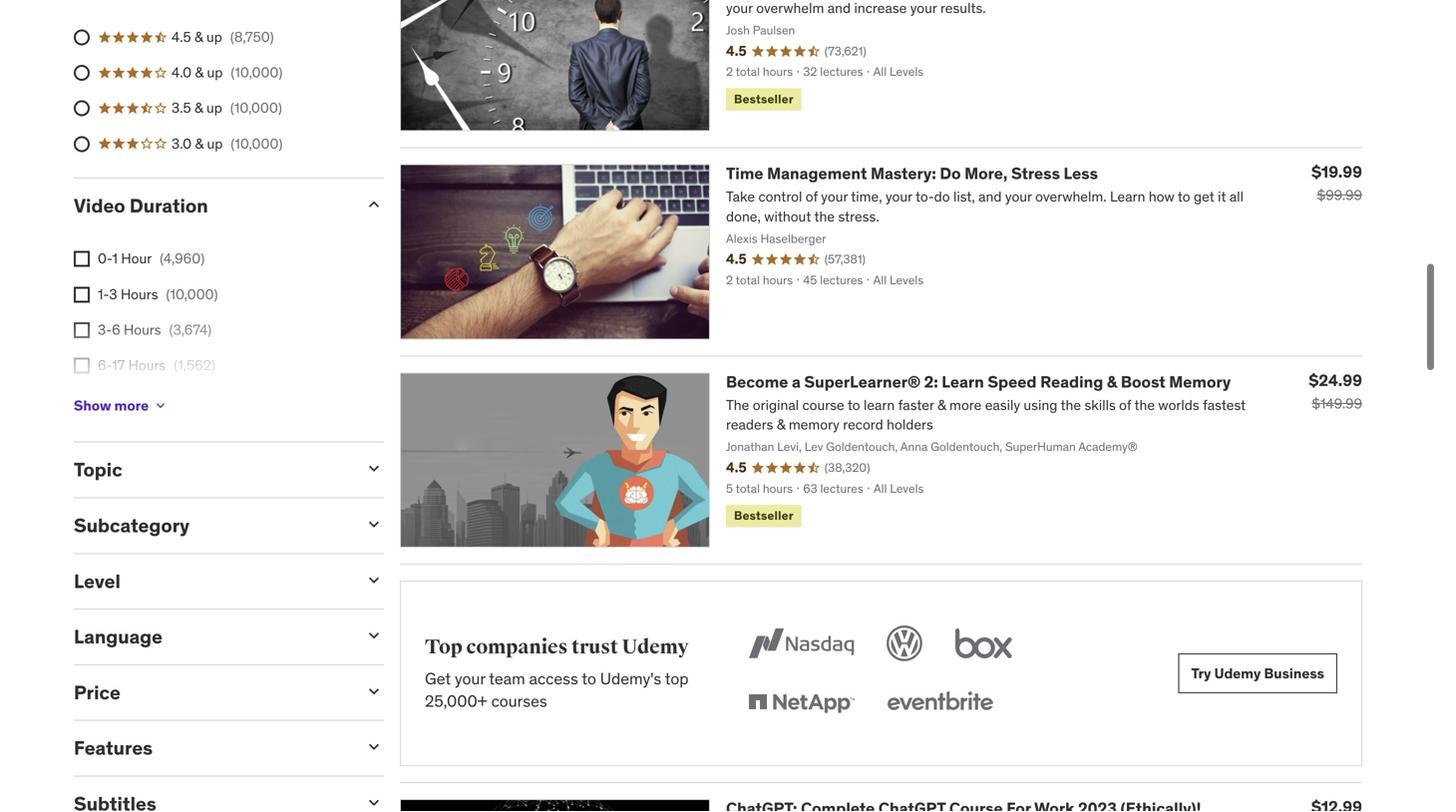 Task type: vqa. For each thing, say whether or not it's contained in the screenshot.
Jump right in
no



Task type: describe. For each thing, give the bounding box(es) containing it.
4 small image from the top
[[364, 793, 384, 811]]

3.5
[[172, 99, 191, 117]]

your
[[455, 668, 486, 689]]

topic button
[[74, 458, 348, 482]]

try udemy business link
[[1179, 654, 1338, 694]]

become
[[726, 371, 789, 392]]

up for 4.0 & up
[[207, 63, 223, 81]]

3
[[109, 285, 117, 303]]

small image for language
[[364, 626, 384, 646]]

nasdaq image
[[744, 622, 859, 666]]

video duration
[[74, 193, 208, 217]]

video
[[74, 193, 125, 217]]

(4,960)
[[160, 250, 205, 268]]

eventbrite image
[[883, 682, 997, 725]]

(8,750)
[[230, 28, 274, 46]]

time management mastery: do more, stress less
[[726, 163, 1098, 184]]

& for 4.0
[[195, 63, 204, 81]]

xsmall image for 3-
[[74, 322, 90, 338]]

boost
[[1121, 371, 1166, 392]]

speed
[[988, 371, 1037, 392]]

companies
[[466, 635, 568, 659]]

$19.99
[[1312, 162, 1363, 182]]

$24.99
[[1309, 370, 1363, 390]]

show more button
[[74, 386, 169, 426]]

management
[[767, 163, 867, 184]]

1-3 hours (10,000)
[[98, 285, 218, 303]]

(10,000) for 1-3 hours (10,000)
[[166, 285, 218, 303]]

xsmall image for 6-
[[74, 358, 90, 374]]

17+ hours
[[98, 392, 160, 410]]

time
[[726, 163, 764, 184]]

& for 3.5
[[195, 99, 203, 117]]

language button
[[74, 625, 348, 649]]

courses
[[491, 691, 547, 711]]

small image for video duration
[[364, 194, 384, 214]]

small image for price
[[364, 681, 384, 701]]

try udemy business
[[1192, 664, 1325, 682]]

xsmall image inside show more button
[[153, 398, 169, 414]]

$19.99 $99.99
[[1312, 162, 1363, 204]]

& left boost
[[1107, 371, 1118, 392]]

$24.99 $149.99
[[1309, 370, 1363, 412]]

3.0
[[172, 134, 192, 152]]

do
[[940, 163, 961, 184]]

4.5
[[172, 28, 191, 46]]

3-
[[98, 321, 112, 339]]

hours for 3-6 hours
[[124, 321, 161, 339]]

learn
[[942, 371, 984, 392]]

4.5 & up (8,750)
[[172, 28, 274, 46]]

up for 3.0 & up
[[207, 134, 223, 152]]

features
[[74, 736, 153, 760]]

4.0
[[172, 63, 192, 81]]

17
[[112, 356, 125, 374]]

xsmall image for 0-
[[74, 251, 90, 267]]

reading
[[1041, 371, 1104, 392]]

& for 3.0
[[195, 134, 204, 152]]

show
[[74, 396, 111, 414]]

level button
[[74, 569, 348, 593]]

price button
[[74, 680, 348, 704]]

small image for features
[[364, 737, 384, 757]]

(10,000) for 3.0 & up (10,000)
[[231, 134, 283, 152]]

3.0 & up (10,000)
[[172, 134, 283, 152]]

top
[[425, 635, 463, 659]]

box image
[[951, 622, 1017, 666]]

$99.99
[[1317, 186, 1363, 204]]

hours for 6-17 hours
[[128, 356, 166, 374]]

$149.99
[[1312, 394, 1363, 412]]

get
[[425, 668, 451, 689]]

a
[[792, 371, 801, 392]]

1-
[[98, 285, 109, 303]]



Task type: locate. For each thing, give the bounding box(es) containing it.
subcategory
[[74, 513, 190, 537]]

up right 4.5
[[207, 28, 222, 46]]

4 small image from the top
[[364, 681, 384, 701]]

hours right 6
[[124, 321, 161, 339]]

6-
[[98, 356, 112, 374]]

level
[[74, 569, 121, 593]]

2 xsmall image from the top
[[74, 322, 90, 338]]

0 vertical spatial xsmall image
[[74, 251, 90, 267]]

4.0 & up (10,000)
[[172, 63, 283, 81]]

& for 4.5
[[195, 28, 203, 46]]

udemy inside top companies trust udemy get your team access to udemy's top 25,000+ courses
[[622, 635, 689, 659]]

25,000+
[[425, 691, 488, 711]]

features button
[[74, 736, 348, 760]]

6
[[112, 321, 120, 339]]

xsmall image left 0-
[[74, 251, 90, 267]]

hours right 17
[[128, 356, 166, 374]]

2 up from the top
[[207, 63, 223, 81]]

xsmall image right more
[[153, 398, 169, 414]]

1 vertical spatial xsmall image
[[74, 358, 90, 374]]

4 up from the top
[[207, 134, 223, 152]]

3-6 hours (3,674)
[[98, 321, 212, 339]]

&
[[195, 28, 203, 46], [195, 63, 204, 81], [195, 99, 203, 117], [195, 134, 204, 152], [1107, 371, 1118, 392]]

volkswagen image
[[883, 622, 927, 666]]

1 small image from the top
[[364, 459, 384, 479]]

(10,000) down (8,750)
[[231, 63, 283, 81]]

access
[[529, 668, 578, 689]]

top
[[665, 668, 689, 689]]

17+
[[98, 392, 120, 410]]

small image
[[364, 459, 384, 479], [364, 514, 384, 534], [364, 626, 384, 646], [364, 681, 384, 701]]

xsmall image left 6-
[[74, 358, 90, 374]]

(10,000) down 3.5 & up (10,000)
[[231, 134, 283, 152]]

2 small image from the top
[[364, 570, 384, 590]]

to
[[582, 668, 597, 689]]

udemy up the top
[[622, 635, 689, 659]]

hours for 1-3 hours
[[121, 285, 158, 303]]

less
[[1064, 163, 1098, 184]]

1 xsmall image from the top
[[74, 251, 90, 267]]

netapp image
[[744, 682, 859, 725]]

up for 4.5 & up
[[207, 28, 222, 46]]

top companies trust udemy get your team access to udemy's top 25,000+ courses
[[425, 635, 689, 711]]

1 small image from the top
[[364, 194, 384, 214]]

udemy right try
[[1215, 664, 1261, 682]]

price
[[74, 680, 121, 704]]

3 up from the top
[[207, 99, 222, 117]]

topic
[[74, 458, 122, 482]]

more,
[[965, 163, 1008, 184]]

(10,000) up (3,674)
[[166, 285, 218, 303]]

become a superlearner® 2: learn speed reading & boost memory
[[726, 371, 1231, 392]]

1 horizontal spatial udemy
[[1215, 664, 1261, 682]]

mastery:
[[871, 163, 937, 184]]

2:
[[924, 371, 939, 392]]

subcategory button
[[74, 513, 348, 537]]

memory
[[1170, 371, 1231, 392]]

duration
[[130, 193, 208, 217]]

(10,000) up the "3.0 & up (10,000)" at top left
[[230, 99, 282, 117]]

0 vertical spatial xsmall image
[[74, 287, 90, 303]]

trust
[[572, 635, 618, 659]]

hours right 3
[[121, 285, 158, 303]]

& right '3.0'
[[195, 134, 204, 152]]

2 small image from the top
[[364, 514, 384, 534]]

3.5 & up (10,000)
[[172, 99, 282, 117]]

udemy's
[[600, 668, 662, 689]]

3 small image from the top
[[364, 737, 384, 757]]

small image for level
[[364, 570, 384, 590]]

up right 4.0
[[207, 63, 223, 81]]

business
[[1264, 664, 1325, 682]]

(1,562)
[[174, 356, 215, 374]]

hours
[[121, 285, 158, 303], [124, 321, 161, 339], [128, 356, 166, 374], [123, 392, 160, 410]]

1 vertical spatial xsmall image
[[74, 322, 90, 338]]

small image
[[364, 194, 384, 214], [364, 570, 384, 590], [364, 737, 384, 757], [364, 793, 384, 811]]

superlearner®
[[805, 371, 921, 392]]

hours right the 17+
[[123, 392, 160, 410]]

2 vertical spatial xsmall image
[[153, 398, 169, 414]]

xsmall image left 1-
[[74, 287, 90, 303]]

& right 3.5
[[195, 99, 203, 117]]

0 horizontal spatial udemy
[[622, 635, 689, 659]]

1 up from the top
[[207, 28, 222, 46]]

xsmall image
[[74, 287, 90, 303], [74, 358, 90, 374], [153, 398, 169, 414]]

more
[[114, 396, 149, 414]]

udemy
[[622, 635, 689, 659], [1215, 664, 1261, 682]]

xsmall image left 3-
[[74, 322, 90, 338]]

xsmall image for 1-
[[74, 287, 90, 303]]

6-17 hours (1,562)
[[98, 356, 215, 374]]

hour
[[121, 250, 152, 268]]

time management mastery: do more, stress less link
[[726, 163, 1098, 184]]

stress
[[1012, 163, 1060, 184]]

team
[[489, 668, 525, 689]]

xsmall image
[[74, 251, 90, 267], [74, 322, 90, 338]]

up for 3.5 & up
[[207, 99, 222, 117]]

video duration button
[[74, 193, 348, 217]]

(10,000) for 3.5 & up (10,000)
[[230, 99, 282, 117]]

up
[[207, 28, 222, 46], [207, 63, 223, 81], [207, 99, 222, 117], [207, 134, 223, 152]]

up right '3.0'
[[207, 134, 223, 152]]

1
[[112, 250, 118, 268]]

3 small image from the top
[[364, 626, 384, 646]]

show more
[[74, 396, 149, 414]]

become a superlearner® 2: learn speed reading & boost memory link
[[726, 371, 1231, 392]]

1 vertical spatial udemy
[[1215, 664, 1261, 682]]

small image for subcategory
[[364, 514, 384, 534]]

try
[[1192, 664, 1212, 682]]

(10,000)
[[231, 63, 283, 81], [230, 99, 282, 117], [231, 134, 283, 152], [166, 285, 218, 303]]

& right 4.0
[[195, 63, 204, 81]]

up right 3.5
[[207, 99, 222, 117]]

0 vertical spatial udemy
[[622, 635, 689, 659]]

small image for topic
[[364, 459, 384, 479]]

udemy inside try udemy business link
[[1215, 664, 1261, 682]]

language
[[74, 625, 163, 649]]

(3,674)
[[169, 321, 212, 339]]

0-1 hour (4,960)
[[98, 250, 205, 268]]

(10,000) for 4.0 & up (10,000)
[[231, 63, 283, 81]]

0-
[[98, 250, 112, 268]]

& right 4.5
[[195, 28, 203, 46]]



